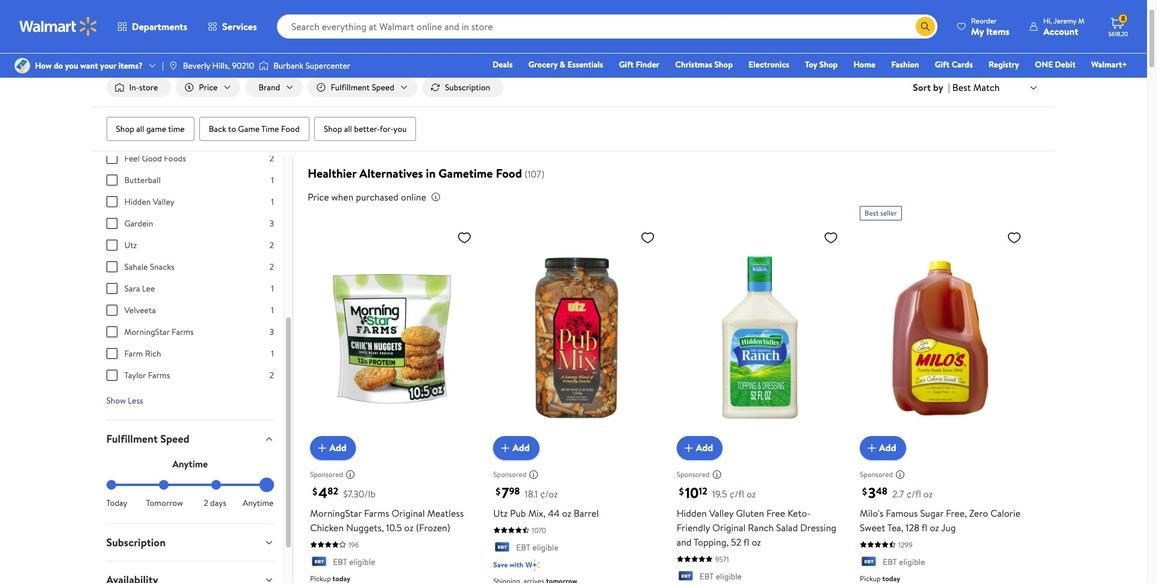 Task type: vqa. For each thing, say whether or not it's contained in the screenshot.
Reorder
yes



Task type: locate. For each thing, give the bounding box(es) containing it.
price down beverly hills, 90210
[[199, 81, 218, 93]]

eligible down 1070
[[533, 541, 559, 553]]

gift left finder
[[619, 58, 634, 70]]

toy shop link
[[800, 58, 843, 71]]

1 horizontal spatial all
[[344, 123, 352, 135]]

gift finder link
[[614, 58, 665, 71]]

shop all game time link
[[106, 117, 194, 141]]

ebt eligible for 4
[[333, 556, 375, 568]]

ebt down "topping,"
[[700, 570, 714, 582]]

0 horizontal spatial morningstar
[[124, 326, 170, 338]]

1 vertical spatial 3
[[269, 326, 274, 338]]

morningstar farms original meatless chicken nuggets, 10.5 oz (frozen) image
[[310, 225, 477, 450]]

1 vertical spatial healthier
[[308, 165, 357, 181]]

subscription inside button
[[445, 81, 490, 93]]

sponsored up 48
[[860, 469, 893, 480]]

/ right gametime food link
[[278, 13, 281, 25]]

8
[[1121, 13, 1126, 24]]

1 for lee
[[271, 283, 274, 295]]

morningstar inside $ 4 82 $7.30/lb morningstar farms original meatless chicken nuggets, 10.5 oz (frozen)
[[310, 506, 362, 520]]

grocery & essentials
[[528, 58, 603, 70]]

eligible
[[533, 541, 559, 553], [349, 556, 375, 568], [899, 556, 925, 568], [716, 570, 742, 582]]

1 vertical spatial fulfillment
[[106, 431, 158, 446]]

jeremy
[[1054, 15, 1077, 26]]

1 horizontal spatial |
[[948, 81, 950, 94]]

$ inside $ 7 98 18.1 ¢/oz utz pub mix, 44 oz barrel
[[496, 485, 501, 498]]

/
[[130, 13, 133, 25], [206, 13, 209, 25], [278, 13, 281, 25]]

1 horizontal spatial ebt image
[[860, 557, 878, 569]]

utz inside 'brand' group
[[124, 239, 137, 251]]

eligible down the 9571
[[716, 570, 742, 582]]

¢/fl right 19.5
[[730, 487, 744, 500]]

19.5
[[712, 487, 727, 500]]

1299
[[899, 539, 913, 550]]

add button for 10
[[677, 436, 723, 460]]

farm
[[124, 348, 143, 360]]

gametime
[[214, 13, 252, 25], [439, 165, 493, 181]]

fulfillment speed button
[[308, 78, 417, 97], [97, 420, 284, 457]]

ebt image
[[310, 557, 328, 569], [677, 571, 695, 583]]

sponsored up 10
[[677, 469, 710, 480]]

price left the when
[[308, 190, 329, 204]]

gift left cards
[[935, 58, 950, 70]]

seasonal
[[138, 13, 169, 25]]

brand button
[[245, 78, 303, 97]]

all for game
[[136, 123, 144, 135]]

$ for 3
[[863, 485, 867, 498]]

0 horizontal spatial fl
[[744, 535, 750, 549]]

$618.20
[[1109, 30, 1129, 38]]

1 vertical spatial you
[[394, 123, 407, 135]]

oz up gluten
[[747, 487, 756, 500]]

healthier up burbank supercenter at left top
[[286, 13, 319, 25]]

0 horizontal spatial ¢/fl
[[730, 487, 744, 500]]

1 horizontal spatial grocery
[[528, 58, 558, 70]]

0 vertical spatial ebt image
[[310, 557, 328, 569]]

2 all from the left
[[344, 123, 352, 135]]

you right better-
[[394, 123, 407, 135]]

fulfillment speed down supercenter
[[331, 81, 394, 93]]

1 vertical spatial subscription
[[106, 535, 166, 550]]

¢/fl inside $ 10 12 19.5 ¢/fl oz hidden valley gluten free keto- friendly original ranch salad dressing and topping, 52 fl oz
[[730, 487, 744, 500]]

hidden up "friendly"
[[677, 506, 707, 520]]

1 horizontal spatial speed
[[372, 81, 394, 93]]

speed up tomorrow "option"
[[160, 431, 190, 446]]

2 add from the left
[[513, 441, 530, 454]]

how do you want your items?
[[35, 60, 143, 72]]

to
[[228, 123, 236, 135]]

1 horizontal spatial you
[[394, 123, 407, 135]]

$ inside $ 10 12 19.5 ¢/fl oz hidden valley gluten free keto- friendly original ranch salad dressing and topping, 52 fl oz
[[679, 485, 684, 498]]

ebt up 'with'
[[516, 541, 531, 553]]

fl right '52'
[[744, 535, 750, 549]]

18.1
[[525, 487, 538, 500]]

oz right '44'
[[562, 506, 572, 520]]

3 $ from the left
[[679, 485, 684, 498]]

1 1 from the top
[[271, 174, 274, 186]]

0 horizontal spatial ebt image
[[310, 557, 328, 569]]

1 horizontal spatial utz
[[493, 506, 508, 520]]

morningstar farms
[[124, 326, 194, 338]]

best for best match
[[953, 81, 971, 94]]

ebt eligible for 10
[[700, 570, 742, 582]]

free
[[767, 506, 785, 520]]

oz right 10.5 on the bottom left of page
[[404, 521, 414, 534]]

add up "98"
[[513, 441, 530, 454]]

¢/fl inside the $ 3 48 2.7 ¢/fl oz milo's famous sugar free, zero calorie sweet tea, 128 fl oz jug
[[907, 487, 921, 500]]

nuggets,
[[346, 521, 384, 534]]

fulfillment speed inside tab
[[106, 431, 190, 446]]

0 vertical spatial farms
[[172, 326, 194, 338]]

1 horizontal spatial hidden
[[677, 506, 707, 520]]

add button up 48
[[860, 436, 906, 460]]

sort
[[913, 81, 931, 94]]

add up 82
[[329, 441, 347, 454]]

anytime up how fast do you want your order? option group at left bottom
[[172, 457, 208, 470]]

0 horizontal spatial speed
[[160, 431, 190, 446]]

fulfillment speed button down supercenter
[[308, 78, 417, 97]]

&
[[560, 58, 566, 70]]

0 vertical spatial alternatives
[[321, 13, 366, 25]]

toy shop
[[805, 58, 838, 70]]

add button up 12
[[677, 436, 723, 460]]

add button up 82
[[310, 436, 356, 460]]

¢/fl
[[730, 487, 744, 500], [907, 487, 921, 500]]

2 horizontal spatial farms
[[364, 506, 389, 520]]

0 vertical spatial |
[[162, 60, 164, 72]]

0 vertical spatial valley
[[153, 196, 174, 208]]

None checkbox
[[106, 196, 117, 207], [106, 218, 117, 229], [106, 240, 117, 251], [106, 283, 117, 294], [106, 348, 117, 359], [106, 196, 117, 207], [106, 218, 117, 229], [106, 240, 117, 251], [106, 283, 117, 294], [106, 348, 117, 359]]

0 horizontal spatial ebt image
[[493, 542, 512, 554]]

healthier up the when
[[308, 165, 357, 181]]

eligible for 10
[[716, 570, 742, 582]]

0 vertical spatial ebt image
[[493, 542, 512, 554]]

0 horizontal spatial best
[[865, 208, 879, 218]]

add to cart image up 10
[[682, 441, 696, 455]]

fl inside $ 10 12 19.5 ¢/fl oz hidden valley gluten free keto- friendly original ranch salad dressing and topping, 52 fl oz
[[744, 535, 750, 549]]

1 horizontal spatial gift
[[935, 58, 950, 70]]

4 $ from the left
[[863, 485, 867, 498]]

hidden up the gardein
[[124, 196, 151, 208]]

0 horizontal spatial subscription
[[106, 535, 166, 550]]

1 horizontal spatial best
[[953, 81, 971, 94]]

0 horizontal spatial price
[[199, 81, 218, 93]]

utz
[[124, 239, 137, 251], [493, 506, 508, 520]]

ebt eligible down 1070
[[516, 541, 559, 553]]

ad disclaimer and feedback image up 19.5
[[712, 470, 722, 479]]

subscription down today
[[106, 535, 166, 550]]

gift finder
[[619, 58, 660, 70]]

0 horizontal spatial add to cart image
[[498, 441, 513, 455]]

speed up for-
[[372, 81, 394, 93]]

meatless
[[427, 506, 464, 520]]

2 horizontal spatial /
[[278, 13, 281, 25]]

better-
[[354, 123, 380, 135]]

2 ad disclaimer and feedback image from the left
[[529, 470, 539, 479]]

1 horizontal spatial add to cart image
[[682, 441, 696, 455]]

add to favorites list, milo's famous sugar free, zero calorie sweet tea, 128 fl oz jug image
[[1007, 230, 1022, 245]]

3 add from the left
[[696, 441, 713, 454]]

healthier
[[286, 13, 319, 25], [308, 165, 357, 181]]

| right by
[[948, 81, 950, 94]]

ebt image down the sweet
[[860, 557, 878, 569]]

dressing
[[800, 521, 837, 534]]

0 vertical spatial fl
[[922, 521, 928, 534]]

0 horizontal spatial /
[[130, 13, 133, 25]]

best inside dropdown button
[[953, 81, 971, 94]]

ebt image
[[493, 542, 512, 554], [860, 557, 878, 569]]

grocery right seasonal
[[171, 13, 201, 25]]

Today radio
[[106, 480, 116, 490]]

3 1 from the top
[[271, 283, 274, 295]]

ebt eligible for 7
[[516, 541, 559, 553]]

90210
[[232, 60, 254, 72]]

anytime down anytime option
[[243, 497, 274, 509]]

1 vertical spatial alternatives
[[359, 165, 423, 181]]

fulfillment speed down less
[[106, 431, 190, 446]]

ebt down tea,
[[883, 556, 897, 568]]

0 horizontal spatial all
[[136, 123, 144, 135]]

1 $ from the left
[[313, 485, 317, 498]]

best for best seller
[[865, 208, 879, 218]]

¢/fl for 10
[[730, 487, 744, 500]]

account
[[1044, 24, 1079, 38]]

gametime up 90210
[[214, 13, 252, 25]]

$ inside $ 4 82 $7.30/lb morningstar farms original meatless chicken nuggets, 10.5 oz (frozen)
[[313, 485, 317, 498]]

2 vertical spatial farms
[[364, 506, 389, 520]]

finder
[[636, 58, 660, 70]]

sara lee
[[124, 283, 155, 295]]

sponsored for 4
[[310, 469, 343, 480]]

eligible down "1299" in the bottom of the page
[[899, 556, 925, 568]]

utz up sahale
[[124, 239, 137, 251]]

morningstar inside 'brand' group
[[124, 326, 170, 338]]

1 horizontal spatial farms
[[172, 326, 194, 338]]

tomorrow
[[146, 497, 183, 509]]

10
[[685, 482, 699, 503]]

3 add button from the left
[[677, 436, 723, 460]]

fulfillment down supercenter
[[331, 81, 370, 93]]

price for price when purchased online
[[308, 190, 329, 204]]

0 vertical spatial price
[[199, 81, 218, 93]]

all
[[136, 123, 144, 135], [344, 123, 352, 135]]

valley down 19.5
[[709, 506, 734, 520]]

1 vertical spatial morningstar
[[310, 506, 362, 520]]

registry
[[989, 58, 1020, 70]]

196
[[349, 539, 359, 550]]

fashion link
[[886, 58, 925, 71]]

sponsored for 10
[[677, 469, 710, 480]]

best left seller
[[865, 208, 879, 218]]

1 ¢/fl from the left
[[730, 487, 744, 500]]

0 vertical spatial speed
[[372, 81, 394, 93]]

valley
[[153, 196, 174, 208], [709, 506, 734, 520]]

/ right "food" "link"
[[130, 13, 133, 25]]

1 horizontal spatial fulfillment speed button
[[308, 78, 417, 97]]

0 vertical spatial hidden
[[124, 196, 151, 208]]

ebt for 7
[[516, 541, 531, 553]]

grocery left &
[[528, 58, 558, 70]]

1 add button from the left
[[310, 436, 356, 460]]

0 vertical spatial utz
[[124, 239, 137, 251]]

fulfillment inside sort and filter section element
[[331, 81, 370, 93]]

1 add to cart image from the left
[[498, 441, 513, 455]]

original inside $ 4 82 $7.30/lb morningstar farms original meatless chicken nuggets, 10.5 oz (frozen)
[[392, 506, 425, 520]]

sweet
[[860, 521, 886, 534]]

price for price
[[199, 81, 218, 93]]

ad disclaimer and feedback image for 10
[[712, 470, 722, 479]]

speed inside sort and filter section element
[[372, 81, 394, 93]]

add for 7
[[513, 441, 530, 454]]

ad disclaimer and feedback image up the $7.30/lb in the left bottom of the page
[[346, 470, 355, 479]]

tab
[[97, 561, 284, 583]]

1 horizontal spatial anytime
[[243, 497, 274, 509]]

speed
[[372, 81, 394, 93], [160, 431, 190, 446]]

gift cards link
[[930, 58, 979, 71]]

fulfillment speed button up tomorrow "option"
[[97, 420, 284, 457]]

1 horizontal spatial fulfillment
[[331, 81, 370, 93]]

sara
[[124, 283, 140, 295]]

ebt image down and
[[677, 571, 695, 583]]

ebt image up the save
[[493, 542, 512, 554]]

oz down "ranch"
[[752, 535, 761, 549]]

all left the game
[[136, 123, 144, 135]]

ebt for 4
[[333, 556, 347, 568]]

speed inside tab
[[160, 431, 190, 446]]

seller
[[881, 208, 897, 218]]

christmas shop
[[675, 58, 733, 70]]

2 add button from the left
[[493, 436, 540, 460]]

morningstar up farm rich
[[124, 326, 170, 338]]

velveeta
[[124, 304, 156, 316]]

0 vertical spatial fulfillment
[[331, 81, 370, 93]]

1 vertical spatial |
[[948, 81, 950, 94]]

Tomorrow radio
[[159, 480, 169, 490]]

0 vertical spatial fulfillment speed
[[331, 81, 394, 93]]

0 vertical spatial morningstar
[[124, 326, 170, 338]]

0 horizontal spatial anytime
[[172, 457, 208, 470]]

add to cart image up "98"
[[498, 441, 513, 455]]

$ left 7
[[496, 485, 501, 498]]

$ left 48
[[863, 485, 867, 498]]

1 horizontal spatial fulfillment speed
[[331, 81, 394, 93]]

ebt down chicken
[[333, 556, 347, 568]]

$ left the 4
[[313, 485, 317, 498]]

 image
[[169, 61, 178, 70]]

None checkbox
[[106, 153, 117, 164], [106, 175, 117, 186], [106, 261, 117, 272], [106, 305, 117, 316], [106, 327, 117, 337], [106, 370, 117, 381], [106, 153, 117, 164], [106, 175, 117, 186], [106, 261, 117, 272], [106, 305, 117, 316], [106, 327, 117, 337], [106, 370, 117, 381]]

sponsored up "98"
[[493, 469, 527, 480]]

how fast do you want your order? option group
[[106, 480, 274, 509]]

all left better-
[[344, 123, 352, 135]]

supercenter
[[305, 60, 350, 72]]

1 add from the left
[[329, 441, 347, 454]]

/ left "services"
[[206, 13, 209, 25]]

3 ad disclaimer and feedback image from the left
[[712, 470, 722, 479]]

2 vertical spatial 3
[[869, 482, 876, 503]]

add up 48
[[879, 441, 897, 454]]

gift for gift finder
[[619, 58, 634, 70]]

sponsored up gift finder
[[620, 42, 653, 53]]

0 vertical spatial 3
[[269, 217, 274, 230]]

1 all from the left
[[136, 123, 144, 135]]

2 gift from the left
[[935, 58, 950, 70]]

taylor farms
[[124, 369, 170, 381]]

1 horizontal spatial ¢/fl
[[907, 487, 921, 500]]

seasonal grocery link
[[138, 13, 201, 25]]

ranch
[[748, 521, 774, 534]]

salad
[[776, 521, 798, 534]]

deals
[[493, 58, 513, 70]]

None radio
[[212, 480, 221, 490]]

1 horizontal spatial morningstar
[[310, 506, 362, 520]]

3 / from the left
[[278, 13, 281, 25]]

0 vertical spatial grocery
[[171, 13, 201, 25]]

ad disclaimer and feedback image up 2.7 on the bottom right
[[896, 470, 905, 479]]

 image
[[14, 58, 30, 73], [259, 60, 269, 72]]

0 horizontal spatial gift
[[619, 58, 634, 70]]

1 ad disclaimer and feedback image from the left
[[346, 470, 355, 479]]

utz left pub
[[493, 506, 508, 520]]

0 horizontal spatial fulfillment speed
[[106, 431, 190, 446]]

legal information image
[[431, 192, 441, 202]]

¢/oz
[[540, 487, 558, 500]]

best down cards
[[953, 81, 971, 94]]

 image right 90210
[[259, 60, 269, 72]]

0 horizontal spatial valley
[[153, 196, 174, 208]]

1 horizontal spatial gametime
[[439, 165, 493, 181]]

2 ¢/fl from the left
[[907, 487, 921, 500]]

original up 10.5 on the bottom left of page
[[392, 506, 425, 520]]

gametime right in
[[439, 165, 493, 181]]

2 add to cart image from the left
[[682, 441, 696, 455]]

0 horizontal spatial fulfillment
[[106, 431, 158, 446]]

departments
[[132, 20, 187, 33]]

1 horizontal spatial original
[[712, 521, 746, 534]]

grocery & essentials link
[[523, 58, 609, 71]]

gift
[[619, 58, 634, 70], [935, 58, 950, 70]]

3 inside the $ 3 48 2.7 ¢/fl oz milo's famous sugar free, zero calorie sweet tea, 128 fl oz jug
[[869, 482, 876, 503]]

ebt eligible down 196
[[333, 556, 375, 568]]

2 1 from the top
[[271, 196, 274, 208]]

alternatives up supercenter
[[321, 13, 366, 25]]

1 horizontal spatial ebt image
[[677, 571, 695, 583]]

ebt image down chicken
[[310, 557, 328, 569]]

debit
[[1055, 58, 1076, 70]]

1 vertical spatial price
[[308, 190, 329, 204]]

¢/fl right 2.7 on the bottom right
[[907, 487, 921, 500]]

eligible down 196
[[349, 556, 375, 568]]

morningstar up chicken
[[310, 506, 362, 520]]

search icon image
[[921, 22, 930, 31]]

fl right 128
[[922, 521, 928, 534]]

shop right toy
[[820, 58, 838, 70]]

 image left how
[[14, 58, 30, 73]]

1 vertical spatial fl
[[744, 535, 750, 549]]

0 horizontal spatial hidden
[[124, 196, 151, 208]]

sugar
[[920, 506, 944, 520]]

0 vertical spatial original
[[392, 506, 425, 520]]

ebt eligible down the 9571
[[700, 570, 742, 582]]

None range field
[[106, 484, 274, 486]]

oz up sugar
[[924, 487, 933, 500]]

1 vertical spatial ebt image
[[860, 557, 878, 569]]

burbank supercenter
[[273, 60, 350, 72]]

add for 4
[[329, 441, 347, 454]]

toy
[[805, 58, 818, 70]]

sponsored up 82
[[310, 469, 343, 480]]

1 horizontal spatial subscription
[[445, 81, 490, 93]]

ebt eligible
[[516, 541, 559, 553], [333, 556, 375, 568], [883, 556, 925, 568], [700, 570, 742, 582]]

ad disclaimer and feedback image up the 18.1
[[529, 470, 539, 479]]

hills,
[[212, 60, 230, 72]]

0 vertical spatial you
[[65, 60, 78, 72]]

add to cart image up 48
[[865, 441, 879, 455]]

$ inside the $ 3 48 2.7 ¢/fl oz milo's famous sugar free, zero calorie sweet tea, 128 fl oz jug
[[863, 485, 867, 498]]

1 vertical spatial speed
[[160, 431, 190, 446]]

1 vertical spatial hidden
[[677, 506, 707, 520]]

alternatives up purchased
[[359, 165, 423, 181]]

1 vertical spatial original
[[712, 521, 746, 534]]

ebt eligible down "1299" in the bottom of the page
[[883, 556, 925, 568]]

1 horizontal spatial fl
[[922, 521, 928, 534]]

deals link
[[487, 58, 518, 71]]

home link
[[848, 58, 881, 71]]

1 vertical spatial valley
[[709, 506, 734, 520]]

add to favorites list, utz pub mix, 44 oz barrel image
[[641, 230, 655, 245]]

0 horizontal spatial fulfillment speed button
[[97, 420, 284, 457]]

fulfillment speed inside sort and filter section element
[[331, 81, 394, 93]]

sahale snacks
[[124, 261, 174, 273]]

all for better-
[[344, 123, 352, 135]]

1 vertical spatial ebt image
[[677, 571, 695, 583]]

10.5
[[386, 521, 402, 534]]

1 gift from the left
[[619, 58, 634, 70]]

1 horizontal spatial price
[[308, 190, 329, 204]]

0 horizontal spatial farms
[[148, 369, 170, 381]]

shop all better-for-you link
[[314, 117, 416, 141]]

add up 12
[[696, 441, 713, 454]]

4 add from the left
[[879, 441, 897, 454]]

fl inside the $ 3 48 2.7 ¢/fl oz milo's famous sugar free, zero calorie sweet tea, 128 fl oz jug
[[922, 521, 928, 534]]

0 horizontal spatial you
[[65, 60, 78, 72]]

ad disclaimer and feedback image
[[656, 43, 665, 52]]

original up '52'
[[712, 521, 746, 534]]

0 horizontal spatial  image
[[14, 58, 30, 73]]

you right do
[[65, 60, 78, 72]]

gardein
[[124, 217, 153, 230]]

valley down butterball at the left top
[[153, 196, 174, 208]]

2 $ from the left
[[496, 485, 501, 498]]

add button up "98"
[[493, 436, 540, 460]]

2 for good
[[269, 152, 274, 164]]

price inside dropdown button
[[199, 81, 218, 93]]

(frozen)
[[416, 521, 450, 534]]

ebt image for 7
[[493, 542, 512, 554]]

1 vertical spatial best
[[865, 208, 879, 218]]

| right items?
[[162, 60, 164, 72]]

hidden valley gluten free keto-friendly original ranch salad dressing and topping, 52 fl oz image
[[677, 225, 843, 450]]

items?
[[118, 60, 143, 72]]

2 horizontal spatial add to cart image
[[865, 441, 879, 455]]

|
[[162, 60, 164, 72], [948, 81, 950, 94]]

fulfillment down less
[[106, 431, 158, 446]]

grocery
[[171, 13, 201, 25], [528, 58, 558, 70]]

ad disclaimer and feedback image
[[346, 470, 355, 479], [529, 470, 539, 479], [712, 470, 722, 479], [896, 470, 905, 479]]

1 vertical spatial anytime
[[243, 497, 274, 509]]

subscription down deals link
[[445, 81, 490, 93]]

hidden inside 'brand' group
[[124, 196, 151, 208]]

1 vertical spatial fulfillment speed
[[106, 431, 190, 446]]

5 1 from the top
[[271, 348, 274, 360]]

Search search field
[[277, 14, 938, 39]]

0 horizontal spatial original
[[392, 506, 425, 520]]

1 horizontal spatial  image
[[259, 60, 269, 72]]

add to cart image
[[498, 441, 513, 455], [682, 441, 696, 455], [865, 441, 879, 455]]

0 vertical spatial subscription
[[445, 81, 490, 93]]

in-
[[129, 81, 139, 93]]

for-
[[380, 123, 394, 135]]

utz inside $ 7 98 18.1 ¢/oz utz pub mix, 44 oz barrel
[[493, 506, 508, 520]]



Task type: describe. For each thing, give the bounding box(es) containing it.
valley inside 'brand' group
[[153, 196, 174, 208]]

48
[[876, 484, 888, 498]]

store
[[139, 81, 158, 93]]

ebt for 3
[[883, 556, 897, 568]]

game
[[238, 123, 260, 135]]

back
[[209, 123, 226, 135]]

want
[[80, 60, 98, 72]]

0 vertical spatial fulfillment speed button
[[308, 78, 417, 97]]

good
[[142, 152, 162, 164]]

128
[[906, 521, 920, 534]]

1070
[[532, 525, 546, 535]]

beverly hills, 90210
[[183, 60, 254, 72]]

lee
[[142, 283, 155, 295]]

farm rich
[[124, 348, 161, 360]]

1 / from the left
[[130, 13, 133, 25]]

snacks
[[150, 261, 174, 273]]

electronics link
[[743, 58, 795, 71]]

2 / from the left
[[206, 13, 209, 25]]

walmart+ link
[[1086, 58, 1133, 71]]

9571
[[715, 554, 729, 564]]

registry link
[[983, 58, 1025, 71]]

keto-
[[788, 506, 811, 520]]

ebt image for 3
[[860, 557, 878, 569]]

sponsored for 7
[[493, 469, 527, 480]]

1 vertical spatial gametime
[[439, 165, 493, 181]]

fashion
[[892, 58, 919, 70]]

walmart plus image
[[526, 559, 540, 571]]

hi,
[[1044, 15, 1052, 26]]

sahale
[[124, 261, 148, 273]]

subscription button
[[97, 524, 284, 561]]

$ 4 82 $7.30/lb morningstar farms original meatless chicken nuggets, 10.5 oz (frozen)
[[310, 482, 464, 534]]

m
[[1078, 15, 1085, 26]]

game
[[146, 123, 166, 135]]

| inside sort and filter section element
[[948, 81, 950, 94]]

subscription button
[[422, 78, 504, 97]]

¢/fl for 3
[[907, 487, 921, 500]]

utz pub mix, 44 oz barrel image
[[493, 225, 660, 450]]

none radio inside how fast do you want your order? option group
[[212, 480, 221, 490]]

reorder my items
[[971, 15, 1010, 38]]

walmart image
[[19, 17, 98, 36]]

shop right christmas
[[715, 58, 733, 70]]

calorie
[[991, 506, 1021, 520]]

4 ad disclaimer and feedback image from the left
[[896, 470, 905, 479]]

foods
[[164, 152, 186, 164]]

add button for 7
[[493, 436, 540, 460]]

subscription tab
[[97, 524, 284, 561]]

show
[[106, 395, 126, 407]]

in-store
[[129, 81, 158, 93]]

0 horizontal spatial gametime
[[214, 13, 252, 25]]

gift for gift cards
[[935, 58, 950, 70]]

0 vertical spatial healthier
[[286, 13, 319, 25]]

my
[[971, 24, 984, 38]]

food link
[[106, 13, 125, 25]]

44
[[548, 506, 560, 520]]

brand group
[[106, 0, 274, 391]]

christmas
[[675, 58, 713, 70]]

1 vertical spatial fulfillment speed button
[[97, 420, 284, 457]]

eligible for 3
[[899, 556, 925, 568]]

ebt eligible for 3
[[883, 556, 925, 568]]

1 for valley
[[271, 196, 274, 208]]

original inside $ 10 12 19.5 ¢/fl oz hidden valley gluten free keto- friendly original ranch salad dressing and topping, 52 fl oz
[[712, 521, 746, 534]]

add to favorites list, morningstar farms original meatless chicken nuggets, 10.5 oz (frozen) image
[[457, 230, 472, 245]]

0 horizontal spatial grocery
[[171, 13, 201, 25]]

free,
[[946, 506, 967, 520]]

0 vertical spatial anytime
[[172, 457, 208, 470]]

fulfillment inside tab
[[106, 431, 158, 446]]

shop left better-
[[324, 123, 342, 135]]

1 vertical spatial grocery
[[528, 58, 558, 70]]

hidden inside $ 10 12 19.5 ¢/fl oz hidden valley gluten free keto- friendly original ranch salad dressing and topping, 52 fl oz
[[677, 506, 707, 520]]

days
[[210, 497, 226, 509]]

farms inside $ 4 82 $7.30/lb morningstar farms original meatless chicken nuggets, 10.5 oz (frozen)
[[364, 506, 389, 520]]

in-store button
[[106, 78, 171, 97]]

shop up 'feel'
[[116, 123, 134, 135]]

1 for rich
[[271, 348, 274, 360]]

add button for 4
[[310, 436, 356, 460]]

back to game time food link
[[199, 117, 309, 141]]

zero
[[970, 506, 988, 520]]

milo's
[[860, 506, 884, 520]]

ad disclaimer and feedback image for 7
[[529, 470, 539, 479]]

hi, jeremy m account
[[1044, 15, 1085, 38]]

save
[[493, 560, 508, 570]]

match
[[974, 81, 1000, 94]]

gluten
[[736, 506, 764, 520]]

ebt for 10
[[700, 570, 714, 582]]

feel good foods
[[124, 152, 186, 164]]

anytime inside how fast do you want your order? option group
[[243, 497, 274, 509]]

2 for farms
[[269, 369, 274, 381]]

2 inside how fast do you want your order? option group
[[204, 497, 208, 509]]

cards
[[952, 58, 973, 70]]

best seller
[[865, 208, 897, 218]]

famous
[[886, 506, 918, 520]]

0 horizontal spatial |
[[162, 60, 164, 72]]

home
[[854, 58, 876, 70]]

one
[[1035, 58, 1053, 70]]

3 for morningstar farms
[[269, 326, 274, 338]]

4 add button from the left
[[860, 436, 906, 460]]

subscription inside dropdown button
[[106, 535, 166, 550]]

best match
[[953, 81, 1000, 94]]

 image for burbank supercenter
[[259, 60, 269, 72]]

walmart+
[[1092, 58, 1127, 70]]

services button
[[198, 12, 267, 41]]

ad disclaimer and feedback image for 4
[[346, 470, 355, 479]]

 image for how do you want your items?
[[14, 58, 30, 73]]

oz inside $ 7 98 18.1 ¢/oz utz pub mix, 44 oz barrel
[[562, 506, 572, 520]]

$ 7 98 18.1 ¢/oz utz pub mix, 44 oz barrel
[[493, 482, 599, 520]]

farms for taylor farms
[[148, 369, 170, 381]]

4 1 from the top
[[271, 304, 274, 316]]

2 days
[[204, 497, 226, 509]]

3 add to cart image from the left
[[865, 441, 879, 455]]

chicken
[[310, 521, 344, 534]]

3 for gardein
[[269, 217, 274, 230]]

your
[[100, 60, 116, 72]]

7
[[502, 482, 509, 503]]

healthier alternatives link
[[286, 13, 366, 25]]

price when purchased online
[[308, 190, 426, 204]]

gift cards
[[935, 58, 973, 70]]

taylor
[[124, 369, 146, 381]]

add for 10
[[696, 441, 713, 454]]

ebt image for 10
[[677, 571, 695, 583]]

electronics
[[749, 58, 790, 70]]

ebt image for 4
[[310, 557, 328, 569]]

add to favorites list, hidden valley gluten free keto-friendly original ranch salad dressing and topping, 52 fl oz image
[[824, 230, 838, 245]]

(107)
[[525, 167, 545, 181]]

brand
[[259, 81, 280, 93]]

Anytime radio
[[264, 480, 274, 490]]

farms for morningstar farms
[[172, 326, 194, 338]]

show less button
[[97, 391, 153, 410]]

eligible for 7
[[533, 541, 559, 553]]

less
[[128, 395, 143, 407]]

Walmart Site-Wide search field
[[277, 14, 938, 39]]

$7.30/lb
[[343, 487, 376, 500]]

fulfillment speed tab
[[97, 420, 284, 457]]

rich
[[145, 348, 161, 360]]

sort and filter section element
[[92, 68, 1056, 107]]

eligible for 4
[[349, 556, 375, 568]]

healthier alternatives in gametime food (107)
[[308, 165, 545, 181]]

12
[[699, 484, 708, 498]]

add to cart image for 10
[[682, 441, 696, 455]]

essentials
[[568, 58, 603, 70]]

4
[[319, 482, 328, 503]]

$ for 10
[[679, 485, 684, 498]]

oz inside $ 4 82 $7.30/lb morningstar farms original meatless chicken nuggets, 10.5 oz (frozen)
[[404, 521, 414, 534]]

feel
[[124, 152, 140, 164]]

2 for snacks
[[269, 261, 274, 273]]

one debit link
[[1030, 58, 1081, 71]]

add to cart image
[[315, 441, 329, 455]]

$ for 7
[[496, 485, 501, 498]]

milo's famous sugar free, zero calorie sweet tea, 128 fl oz jug image
[[860, 225, 1027, 450]]

how
[[35, 60, 52, 72]]

reorder
[[971, 15, 997, 26]]

$ for 4
[[313, 485, 317, 498]]

oz left jug
[[930, 521, 939, 534]]

butterball
[[124, 174, 161, 186]]

82
[[328, 484, 338, 498]]

add to cart image for 7
[[498, 441, 513, 455]]

show less
[[106, 395, 143, 407]]

time
[[168, 123, 185, 135]]

valley inside $ 10 12 19.5 ¢/fl oz hidden valley gluten free keto- friendly original ranch salad dressing and topping, 52 fl oz
[[709, 506, 734, 520]]



